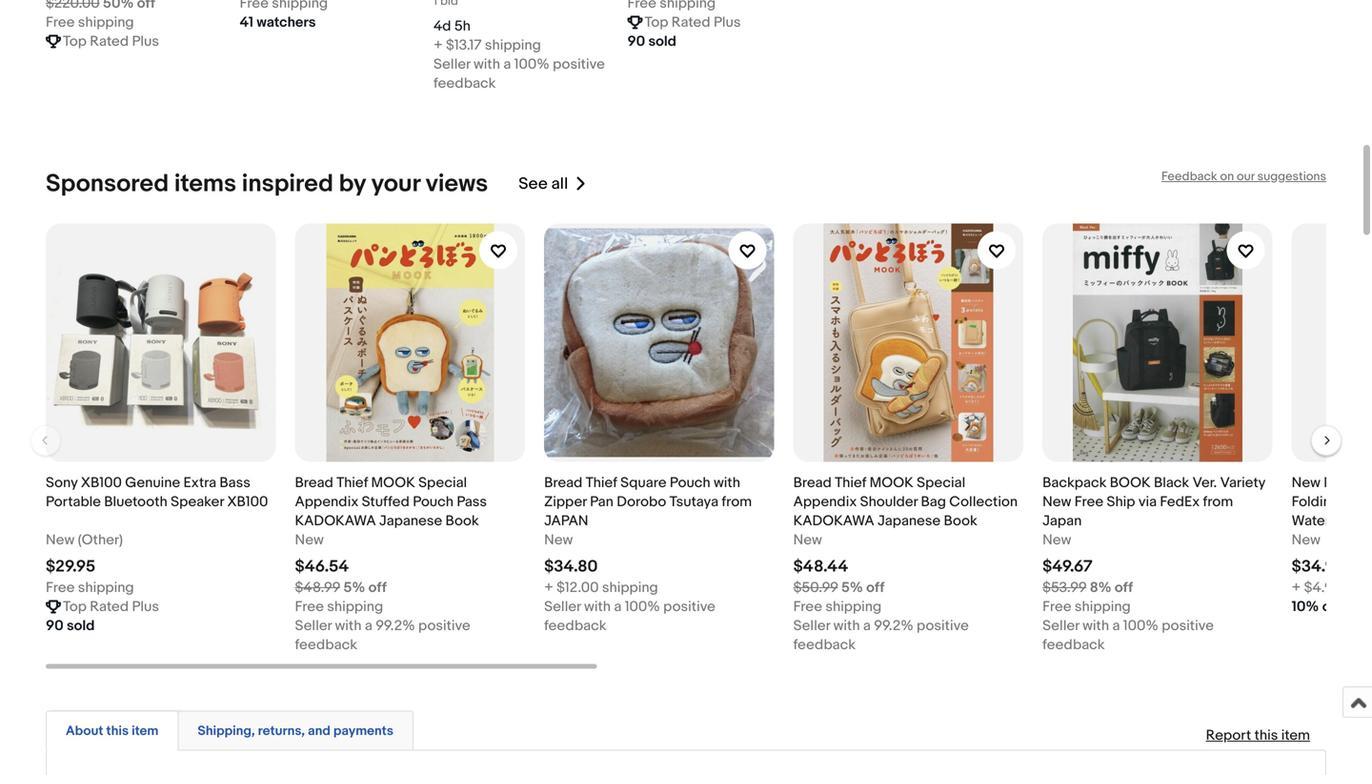Task type: locate. For each thing, give the bounding box(es) containing it.
thief inside bread thief mook special appendix stuffed pouch pass kadokawa japanese book new $46.54 $48.99 5% off free shipping seller with a 99.2% positive feedback
[[337, 474, 368, 492]]

sony xb100 genuine extra bass portable bluetooth speaker xb100
[[46, 474, 268, 511]]

41 watchers
[[240, 14, 316, 31]]

special up the "pass"
[[419, 474, 467, 492]]

fedex
[[1161, 493, 1200, 511]]

shipping down previous price $220.00 50% off text box
[[78, 14, 134, 31]]

Free shipping text field
[[46, 13, 134, 32], [794, 597, 882, 616]]

0 horizontal spatial seller with a 99.2% positive feedback text field
[[295, 616, 525, 655]]

thief for $34.80
[[586, 474, 618, 492]]

with inside bread thief mook special appendix shoulder bag collection kadokawa japanese book new $48.44 $50.99 5% off free shipping seller with a 99.2% positive feedback
[[834, 617, 860, 635]]

1 horizontal spatial 90
[[628, 33, 646, 50]]

japanese down stuffed
[[379, 513, 442, 530]]

seller down $13.17
[[434, 56, 471, 73]]

5% right $48.99
[[344, 579, 365, 596]]

japanese inside bread thief mook special appendix stuffed pouch pass kadokawa japanese book new $46.54 $48.99 5% off free shipping seller with a 99.2% positive feedback
[[379, 513, 442, 530]]

5% right $50.99
[[842, 579, 864, 596]]

shipping down previous price $50.99 5% off "text field"
[[826, 598, 882, 615]]

feedback inside 4d 5h + $13.17 shipping seller with a 100% positive feedback
[[434, 75, 496, 92]]

free down $48.99
[[295, 598, 324, 615]]

pouch inside bread thief mook special appendix stuffed pouch pass kadokawa japanese book new $46.54 $48.99 5% off free shipping seller with a 99.2% positive feedback
[[413, 493, 454, 511]]

2 vertical spatial plus
[[132, 598, 159, 615]]

new miffy ra new $34.99 + $4.99 shipp 10% off 3+ w
[[1292, 474, 1373, 615]]

new up $48.44 text box
[[794, 532, 823, 549]]

1 horizontal spatial this
[[1255, 727, 1279, 744]]

0 horizontal spatial from
[[722, 493, 752, 511]]

2 horizontal spatial bread
[[794, 474, 832, 492]]

free shipping text field down $29.95 text box
[[46, 578, 134, 597]]

mook for $46.54
[[371, 474, 415, 492]]

xb100 down the bass
[[227, 493, 268, 511]]

positive inside bread thief square pouch with zipper pan dorobo tsutaya from japan new $34.80 + $12.00 shipping seller with a 100% positive feedback
[[664, 598, 716, 615]]

5% inside bread thief mook special appendix stuffed pouch pass kadokawa japanese book new $46.54 $48.99 5% off free shipping seller with a 99.2% positive feedback
[[344, 579, 365, 596]]

0 horizontal spatial book
[[446, 513, 479, 530]]

1 horizontal spatial from
[[1204, 493, 1234, 511]]

new (other) $29.95 free shipping
[[46, 532, 134, 596]]

book inside bread thief mook special appendix stuffed pouch pass kadokawa japanese book new $46.54 $48.99 5% off free shipping seller with a 99.2% positive feedback
[[446, 513, 479, 530]]

mook up shoulder
[[870, 474, 914, 492]]

2 99.2% from the left
[[874, 617, 914, 635]]

2 bread from the left
[[544, 474, 583, 492]]

new text field up $48.44 text box
[[794, 531, 823, 550]]

bass
[[220, 474, 251, 492]]

3 bread from the left
[[794, 474, 832, 492]]

thief inside bread thief square pouch with zipper pan dorobo tsutaya from japan new $34.80 + $12.00 shipping seller with a 100% positive feedback
[[586, 474, 618, 492]]

positive
[[553, 56, 605, 73], [664, 598, 716, 615], [419, 617, 471, 635], [917, 617, 969, 635], [1162, 617, 1214, 635]]

2 from from the left
[[1204, 493, 1234, 511]]

off down + $4.99 shipp text box
[[1323, 598, 1341, 615]]

thief for $48.44
[[835, 474, 867, 492]]

mook inside bread thief mook special appendix shoulder bag collection kadokawa japanese book new $48.44 $50.99 5% off free shipping seller with a 99.2% positive feedback
[[870, 474, 914, 492]]

free down $50.99
[[794, 598, 823, 615]]

2 vertical spatial rated
[[90, 598, 129, 615]]

seller with a 100% positive feedback text field down $12.00
[[544, 597, 775, 636]]

2 horizontal spatial free shipping text field
[[1043, 597, 1131, 616]]

1 special from the left
[[419, 474, 467, 492]]

0 horizontal spatial thief
[[337, 474, 368, 492]]

a down previous price $48.99 5% off text field
[[365, 617, 373, 635]]

1 horizontal spatial 99.2%
[[874, 617, 914, 635]]

0 horizontal spatial japanese
[[379, 513, 442, 530]]

1 kadokawa from the left
[[295, 513, 376, 530]]

your
[[371, 169, 420, 199]]

Top Rated Plus text field
[[645, 13, 741, 32], [63, 32, 159, 51], [63, 597, 159, 616]]

1 horizontal spatial 90 sold text field
[[628, 32, 677, 51]]

seller down $12.00
[[544, 598, 581, 615]]

seller with a 99.2% positive feedback text field down previous price $48.99 5% off text field
[[295, 616, 525, 655]]

1 from from the left
[[722, 493, 752, 511]]

shipping, returns, and payments button
[[198, 722, 394, 740]]

2 horizontal spatial 100%
[[1124, 617, 1159, 635]]

bread inside bread thief square pouch with zipper pan dorobo tsutaya from japan new $34.80 + $12.00 shipping seller with a 100% positive feedback
[[544, 474, 583, 492]]

1 horizontal spatial pouch
[[670, 474, 711, 492]]

off inside new miffy ra new $34.99 + $4.99 shipp 10% off 3+ w
[[1323, 598, 1341, 615]]

book down the "pass"
[[446, 513, 479, 530]]

a inside bread thief mook special appendix stuffed pouch pass kadokawa japanese book new $46.54 $48.99 5% off free shipping seller with a 99.2% positive feedback
[[365, 617, 373, 635]]

0 vertical spatial 90
[[628, 33, 646, 50]]

seller with a 99.2% positive feedback text field for $46.54
[[295, 616, 525, 655]]

with down 8%
[[1083, 617, 1110, 635]]

book for $46.54
[[446, 513, 479, 530]]

free down the $29.95
[[46, 579, 75, 596]]

this right report
[[1255, 727, 1279, 744]]

0 vertical spatial 90 sold
[[628, 33, 677, 50]]

new inside bread thief mook special appendix stuffed pouch pass kadokawa japanese book new $46.54 $48.99 5% off free shipping seller with a 99.2% positive feedback
[[295, 532, 324, 549]]

99.2% inside bread thief mook special appendix shoulder bag collection kadokawa japanese book new $48.44 $50.99 5% off free shipping seller with a 99.2% positive feedback
[[874, 617, 914, 635]]

bread
[[295, 474, 333, 492], [544, 474, 583, 492], [794, 474, 832, 492]]

$34.99
[[1292, 557, 1345, 577]]

new text field for $48.44
[[794, 531, 823, 550]]

New (Other) text field
[[46, 531, 123, 550]]

shoulder
[[861, 493, 918, 511]]

with down previous price $50.99 5% off "text field"
[[834, 617, 860, 635]]

feedback down $50.99
[[794, 636, 856, 654]]

0 horizontal spatial xb100
[[81, 474, 122, 492]]

1 horizontal spatial item
[[1282, 727, 1311, 744]]

off right $50.99
[[867, 579, 885, 596]]

Free shipping text field
[[46, 578, 134, 597], [295, 597, 383, 616], [1043, 597, 1131, 616]]

shipping inside free shipping text field
[[78, 14, 134, 31]]

1 horizontal spatial +
[[544, 579, 554, 596]]

1 bread from the left
[[295, 474, 333, 492]]

1 horizontal spatial mook
[[870, 474, 914, 492]]

2 book from the left
[[944, 513, 978, 530]]

with inside backpack book black ver. variety new free ship via fedex from japan new $49.67 $53.99 8% off free shipping seller with a 100% positive feedback
[[1083, 617, 1110, 635]]

feedback on our suggestions link
[[1162, 169, 1327, 184]]

top rated plus
[[645, 14, 741, 31], [63, 33, 159, 50], [63, 598, 159, 615]]

5% inside bread thief mook special appendix shoulder bag collection kadokawa japanese book new $48.44 $50.99 5% off free shipping seller with a 99.2% positive feedback
[[842, 579, 864, 596]]

this inside button
[[106, 723, 129, 739]]

off right 8%
[[1115, 579, 1134, 596]]

41 watchers link
[[240, 0, 419, 32]]

kadokawa inside bread thief mook special appendix stuffed pouch pass kadokawa japanese book new $46.54 $48.99 5% off free shipping seller with a 99.2% positive feedback
[[295, 513, 376, 530]]

ver.
[[1193, 474, 1218, 492]]

100% down + $13.17 shipping text field at top
[[514, 56, 550, 73]]

1 seller with a 99.2% positive feedback text field from the left
[[295, 616, 525, 655]]

appendix
[[295, 493, 359, 511], [794, 493, 857, 511]]

2 horizontal spatial thief
[[835, 474, 867, 492]]

pouch
[[670, 474, 711, 492], [413, 493, 454, 511]]

thief up stuffed
[[337, 474, 368, 492]]

with down previous price $48.99 5% off text field
[[335, 617, 362, 635]]

seller
[[434, 56, 471, 73], [544, 598, 581, 615], [295, 617, 332, 635], [794, 617, 831, 635], [1043, 617, 1080, 635]]

this
[[106, 723, 129, 739], [1255, 727, 1279, 744]]

thief for $46.54
[[337, 474, 368, 492]]

new down japan at the bottom right of the page
[[1043, 532, 1072, 549]]

100% inside 4d 5h + $13.17 shipping seller with a 100% positive feedback
[[514, 56, 550, 73]]

see all
[[519, 174, 568, 194]]

tsutaya
[[670, 493, 719, 511]]

kadokawa up $48.44 text box
[[794, 513, 875, 530]]

seller down $53.99
[[1043, 617, 1080, 635]]

with down + $13.17 shipping text field at top
[[474, 56, 500, 73]]

+ $13.17 shipping text field
[[434, 36, 541, 55]]

99.2% down previous price $50.99 5% off "text field"
[[874, 617, 914, 635]]

90 sold
[[628, 33, 677, 50], [46, 617, 95, 635]]

90
[[628, 33, 646, 50], [46, 617, 64, 635]]

$49.67
[[1043, 557, 1093, 577]]

$50.99
[[794, 579, 839, 596]]

100%
[[514, 56, 550, 73], [625, 598, 660, 615], [1124, 617, 1159, 635]]

seller down $50.99
[[794, 617, 831, 635]]

5% for $46.54
[[344, 579, 365, 596]]

5% for $48.44
[[842, 579, 864, 596]]

$34.80 text field
[[544, 557, 598, 577]]

1 thief from the left
[[337, 474, 368, 492]]

mook
[[371, 474, 415, 492], [870, 474, 914, 492]]

1 vertical spatial pouch
[[413, 493, 454, 511]]

0 vertical spatial 100%
[[514, 56, 550, 73]]

special up bag
[[917, 474, 966, 492]]

new text field up $34.99 text box
[[1292, 531, 1321, 550]]

thief inside bread thief mook special appendix shoulder bag collection kadokawa japanese book new $48.44 $50.99 5% off free shipping seller with a 99.2% positive feedback
[[835, 474, 867, 492]]

99.2%
[[376, 617, 415, 635], [874, 617, 914, 635]]

0 horizontal spatial item
[[132, 723, 159, 739]]

0 horizontal spatial 99.2%
[[376, 617, 415, 635]]

mook inside bread thief mook special appendix stuffed pouch pass kadokawa japanese book new $46.54 $48.99 5% off free shipping seller with a 99.2% positive feedback
[[371, 474, 415, 492]]

kadokawa up new text field
[[295, 513, 376, 530]]

seller down $48.99
[[295, 617, 332, 635]]

1 vertical spatial xb100
[[227, 493, 268, 511]]

feedback down $13.17
[[434, 75, 496, 92]]

a down + $13.17 shipping text field at top
[[504, 56, 511, 73]]

from down ver.
[[1204, 493, 1234, 511]]

1 book from the left
[[446, 513, 479, 530]]

shipping down 8%
[[1075, 598, 1131, 615]]

with
[[474, 56, 500, 73], [714, 474, 741, 492], [584, 598, 611, 615], [335, 617, 362, 635], [834, 617, 860, 635], [1083, 617, 1110, 635]]

2 new text field from the left
[[794, 531, 823, 550]]

appendix up new text field
[[295, 493, 359, 511]]

New text field
[[544, 531, 573, 550], [794, 531, 823, 550], [1043, 531, 1072, 550], [1292, 531, 1321, 550]]

bread for $48.44
[[794, 474, 832, 492]]

with down + $12.00 shipping text field
[[584, 598, 611, 615]]

0 horizontal spatial 90
[[46, 617, 64, 635]]

100% down 'previous price $53.99 8% off' text box
[[1124, 617, 1159, 635]]

genuine
[[125, 474, 180, 492]]

99.2% inside bread thief mook special appendix stuffed pouch pass kadokawa japanese book new $46.54 $48.99 5% off free shipping seller with a 99.2% positive feedback
[[376, 617, 415, 635]]

1 horizontal spatial seller with a 100% positive feedback text field
[[1043, 616, 1273, 655]]

feedback inside bread thief mook special appendix shoulder bag collection kadokawa japanese book new $48.44 $50.99 5% off free shipping seller with a 99.2% positive feedback
[[794, 636, 856, 654]]

item inside button
[[132, 723, 159, 739]]

$53.99
[[1043, 579, 1087, 596]]

off inside bread thief mook special appendix stuffed pouch pass kadokawa japanese book new $46.54 $48.99 5% off free shipping seller with a 99.2% positive feedback
[[369, 579, 387, 596]]

a down + $12.00 shipping text field
[[614, 598, 622, 615]]

previous price $53.99 8% off text field
[[1043, 578, 1134, 597]]

41
[[240, 14, 254, 31]]

with inside 4d 5h + $13.17 shipping seller with a 100% positive feedback
[[474, 56, 500, 73]]

5h
[[455, 18, 471, 35]]

book inside bread thief mook special appendix shoulder bag collection kadokawa japanese book new $48.44 $50.99 5% off free shipping seller with a 99.2% positive feedback
[[944, 513, 978, 530]]

stuffed
[[362, 493, 410, 511]]

item right about
[[132, 723, 159, 739]]

previous price $50.99 5% off text field
[[794, 578, 885, 597]]

1 horizontal spatial 5%
[[842, 579, 864, 596]]

0 horizontal spatial seller with a 100% positive feedback text field
[[544, 597, 775, 636]]

bread up $48.44 text box
[[794, 474, 832, 492]]

feedback down $53.99
[[1043, 636, 1106, 654]]

a down 'previous price $53.99 8% off' text box
[[1113, 617, 1121, 635]]

1 vertical spatial 90 sold text field
[[46, 616, 95, 636]]

free shipping text field down 8%
[[1043, 597, 1131, 616]]

our
[[1237, 169, 1255, 184]]

90 sold text field
[[628, 32, 677, 51], [46, 616, 95, 636]]

1 vertical spatial rated
[[90, 33, 129, 50]]

item
[[132, 723, 159, 739], [1282, 727, 1311, 744]]

+ $4.99 shipp text field
[[1292, 578, 1373, 597]]

None text field
[[240, 0, 328, 13]]

bread inside bread thief mook special appendix stuffed pouch pass kadokawa japanese book new $46.54 $48.99 5% off free shipping seller with a 99.2% positive feedback
[[295, 474, 333, 492]]

mook up stuffed
[[371, 474, 415, 492]]

new text field down japan at the bottom right of the page
[[1043, 531, 1072, 550]]

pass
[[457, 493, 487, 511]]

0 horizontal spatial appendix
[[295, 493, 359, 511]]

1 99.2% from the left
[[376, 617, 415, 635]]

from
[[722, 493, 752, 511], [1204, 493, 1234, 511]]

1 vertical spatial 90 sold
[[46, 617, 95, 635]]

plus
[[714, 14, 741, 31], [132, 33, 159, 50], [132, 598, 159, 615]]

99.2% down previous price $48.99 5% off text field
[[376, 617, 415, 635]]

japanese inside bread thief mook special appendix shoulder bag collection kadokawa japanese book new $48.44 $50.99 5% off free shipping seller with a 99.2% positive feedback
[[878, 513, 941, 530]]

0 horizontal spatial free shipping text field
[[46, 578, 134, 597]]

special inside bread thief mook special appendix stuffed pouch pass kadokawa japanese book new $46.54 $48.99 5% off free shipping seller with a 99.2% positive feedback
[[419, 474, 467, 492]]

shipping up seller with a 100% positive feedback text box
[[485, 37, 541, 54]]

0 vertical spatial pouch
[[670, 474, 711, 492]]

new inside bread thief mook special appendix shoulder bag collection kadokawa japanese book new $48.44 $50.99 5% off free shipping seller with a 99.2% positive feedback
[[794, 532, 823, 549]]

99.2% for $48.44
[[874, 617, 914, 635]]

ship
[[1107, 493, 1136, 511]]

shipping down $29.95 text box
[[78, 579, 134, 596]]

1 japanese from the left
[[379, 513, 442, 530]]

thief up pan
[[586, 474, 618, 492]]

1 horizontal spatial japanese
[[878, 513, 941, 530]]

1 horizontal spatial sold
[[649, 33, 677, 50]]

$46.54 text field
[[295, 557, 349, 577]]

2 vertical spatial top
[[63, 598, 87, 615]]

0 horizontal spatial pouch
[[413, 493, 454, 511]]

xb100
[[81, 474, 122, 492], [227, 493, 268, 511]]

feedback inside bread thief square pouch with zipper pan dorobo tsutaya from japan new $34.80 + $12.00 shipping seller with a 100% positive feedback
[[544, 617, 607, 635]]

0 horizontal spatial this
[[106, 723, 129, 739]]

new inside new (other) $29.95 free shipping
[[46, 532, 75, 549]]

zipper
[[544, 493, 587, 511]]

$12.00
[[557, 579, 599, 596]]

1 vertical spatial 90
[[46, 617, 64, 635]]

1 horizontal spatial appendix
[[794, 493, 857, 511]]

kadokawa
[[295, 513, 376, 530], [794, 513, 875, 530]]

kadokawa inside bread thief mook special appendix shoulder bag collection kadokawa japanese book new $48.44 $50.99 5% off free shipping seller with a 99.2% positive feedback
[[794, 513, 875, 530]]

1 horizontal spatial xb100
[[227, 493, 268, 511]]

xb100 up portable
[[81, 474, 122, 492]]

kadokawa for $46.54
[[295, 513, 376, 530]]

seller with a 99.2% positive feedback text field down previous price $50.99 5% off "text field"
[[794, 616, 1024, 655]]

new text field down the japan
[[544, 531, 573, 550]]

off right $48.99
[[369, 579, 387, 596]]

a inside backpack book black ver. variety new free ship via fedex from japan new $49.67 $53.99 8% off free shipping seller with a 100% positive feedback
[[1113, 617, 1121, 635]]

positive inside 4d 5h + $13.17 shipping seller with a 100% positive feedback
[[553, 56, 605, 73]]

off inside bread thief mook special appendix shoulder bag collection kadokawa japanese book new $48.44 $50.99 5% off free shipping seller with a 99.2% positive feedback
[[867, 579, 885, 596]]

1 horizontal spatial 90 sold
[[628, 33, 677, 50]]

tab list
[[46, 707, 1327, 751]]

a
[[504, 56, 511, 73], [614, 598, 622, 615], [365, 617, 373, 635], [864, 617, 871, 635], [1113, 617, 1121, 635]]

special for $48.44
[[917, 474, 966, 492]]

pouch inside bread thief square pouch with zipper pan dorobo tsutaya from japan new $34.80 + $12.00 shipping seller with a 100% positive feedback
[[670, 474, 711, 492]]

feedback
[[434, 75, 496, 92], [544, 617, 607, 635], [295, 636, 358, 654], [794, 636, 856, 654], [1043, 636, 1106, 654]]

a down previous price $50.99 5% off "text field"
[[864, 617, 871, 635]]

feedback down $12.00
[[544, 617, 607, 635]]

4d 5h + $13.17 shipping seller with a 100% positive feedback
[[434, 18, 608, 92]]

1 horizontal spatial free shipping text field
[[794, 597, 882, 616]]

1 horizontal spatial kadokawa
[[794, 513, 875, 530]]

new down the japan
[[544, 532, 573, 549]]

0 horizontal spatial mook
[[371, 474, 415, 492]]

new text field for $34.80
[[544, 531, 573, 550]]

appendix for $48.44
[[794, 493, 857, 511]]

1 horizontal spatial 100%
[[625, 598, 660, 615]]

appendix inside bread thief mook special appendix shoulder bag collection kadokawa japanese book new $48.44 $50.99 5% off free shipping seller with a 99.2% positive feedback
[[794, 493, 857, 511]]

90 sold for the topmost 90 sold text field
[[628, 33, 677, 50]]

None text field
[[434, 0, 458, 9], [628, 0, 716, 13], [434, 0, 458, 9], [628, 0, 716, 13]]

portable
[[46, 493, 101, 511]]

41 watchers text field
[[240, 13, 316, 32]]

8%
[[1090, 579, 1112, 596]]

Seller with a 100% positive feedback text field
[[544, 597, 775, 636], [1043, 616, 1273, 655]]

mook for $48.44
[[870, 474, 914, 492]]

2 special from the left
[[917, 474, 966, 492]]

new up $46.54 text field
[[295, 532, 324, 549]]

2 kadokawa from the left
[[794, 513, 875, 530]]

shipping inside backpack book black ver. variety new free ship via fedex from japan new $49.67 $53.99 8% off free shipping seller with a 100% positive feedback
[[1075, 598, 1131, 615]]

See all text field
[[519, 174, 568, 194]]

0 vertical spatial sold
[[649, 33, 677, 50]]

bread thief mook special appendix shoulder bag collection kadokawa japanese book new $48.44 $50.99 5% off free shipping seller with a 99.2% positive feedback
[[794, 474, 1018, 654]]

this for report
[[1255, 727, 1279, 744]]

appendix left shoulder
[[794, 493, 857, 511]]

+ left $12.00
[[544, 579, 554, 596]]

with inside bread thief mook special appendix stuffed pouch pass kadokawa japanese book new $46.54 $48.99 5% off free shipping seller with a 99.2% positive feedback
[[335, 617, 362, 635]]

2 thief from the left
[[586, 474, 618, 492]]

a inside bread thief square pouch with zipper pan dorobo tsutaya from japan new $34.80 + $12.00 shipping seller with a 100% positive feedback
[[614, 598, 622, 615]]

2 mook from the left
[[870, 474, 914, 492]]

0 horizontal spatial kadokawa
[[295, 513, 376, 530]]

dorobo
[[617, 493, 667, 511]]

$49.67 text field
[[1043, 557, 1093, 577]]

free inside bread thief mook special appendix shoulder bag collection kadokawa japanese book new $48.44 $50.99 5% off free shipping seller with a 99.2% positive feedback
[[794, 598, 823, 615]]

0 horizontal spatial 5%
[[344, 579, 365, 596]]

shipping right $12.00
[[602, 579, 659, 596]]

2 seller with a 99.2% positive feedback text field from the left
[[794, 616, 1024, 655]]

2 horizontal spatial +
[[1292, 579, 1302, 596]]

shipping down previous price $48.99 5% off text field
[[327, 598, 383, 615]]

this right about
[[106, 723, 129, 739]]

4 new text field from the left
[[1292, 531, 1321, 550]]

1 vertical spatial sold
[[67, 617, 95, 635]]

1 vertical spatial 100%
[[625, 598, 660, 615]]

2 japanese from the left
[[878, 513, 941, 530]]

90 sold for left 90 sold text field
[[46, 617, 95, 635]]

previous price $220.00 50% off text field
[[46, 0, 155, 13]]

1 new text field from the left
[[544, 531, 573, 550]]

new up $29.95 text box
[[46, 532, 75, 549]]

1 horizontal spatial seller with a 99.2% positive feedback text field
[[794, 616, 1024, 655]]

item right report
[[1282, 727, 1311, 744]]

1 horizontal spatial book
[[944, 513, 978, 530]]

bread inside bread thief mook special appendix shoulder bag collection kadokawa japanese book new $48.44 $50.99 5% off free shipping seller with a 99.2% positive feedback
[[794, 474, 832, 492]]

free shipping text field down $48.99
[[295, 597, 383, 616]]

(other)
[[78, 532, 123, 549]]

0 horizontal spatial bread
[[295, 474, 333, 492]]

japanese down shoulder
[[878, 513, 941, 530]]

0 horizontal spatial 90 sold
[[46, 617, 95, 635]]

3 new text field from the left
[[1043, 531, 1072, 550]]

special inside bread thief mook special appendix shoulder bag collection kadokawa japanese book new $48.44 $50.99 5% off free shipping seller with a 99.2% positive feedback
[[917, 474, 966, 492]]

0 vertical spatial top
[[645, 14, 669, 31]]

2 vertical spatial 100%
[[1124, 617, 1159, 635]]

report this item link
[[1197, 717, 1320, 754]]

feedback down $48.99
[[295, 636, 358, 654]]

seller with a 100% positive feedback text field down 8%
[[1043, 616, 1273, 655]]

2 5% from the left
[[842, 579, 864, 596]]

1 horizontal spatial thief
[[586, 474, 618, 492]]

1 5% from the left
[[344, 579, 365, 596]]

5%
[[344, 579, 365, 596], [842, 579, 864, 596]]

2 appendix from the left
[[794, 493, 857, 511]]

1 horizontal spatial special
[[917, 474, 966, 492]]

miffy
[[1324, 474, 1357, 492]]

0 horizontal spatial 100%
[[514, 56, 550, 73]]

free inside new (other) $29.95 free shipping
[[46, 579, 75, 596]]

square
[[621, 474, 667, 492]]

+ down 4d
[[434, 37, 443, 54]]

appendix inside bread thief mook special appendix stuffed pouch pass kadokawa japanese book new $46.54 $48.99 5% off free shipping seller with a 99.2% positive feedback
[[295, 493, 359, 511]]

0 horizontal spatial special
[[419, 474, 467, 492]]

1 horizontal spatial bread
[[544, 474, 583, 492]]

+ up 10%
[[1292, 579, 1302, 596]]

100% down + $12.00 shipping text field
[[625, 598, 660, 615]]

pouch up tsutaya
[[670, 474, 711, 492]]

1 horizontal spatial free shipping text field
[[295, 597, 383, 616]]

0 horizontal spatial +
[[434, 37, 443, 54]]

report
[[1207, 727, 1252, 744]]

+
[[434, 37, 443, 54], [544, 579, 554, 596], [1292, 579, 1302, 596]]

0 horizontal spatial free shipping text field
[[46, 13, 134, 32]]

thief up shoulder
[[835, 474, 867, 492]]

sold
[[649, 33, 677, 50], [67, 617, 95, 635]]

seller inside backpack book black ver. variety new free ship via fedex from japan new $49.67 $53.99 8% off free shipping seller with a 100% positive feedback
[[1043, 617, 1080, 635]]

book
[[446, 513, 479, 530], [944, 513, 978, 530]]

thief
[[337, 474, 368, 492], [586, 474, 618, 492], [835, 474, 867, 492]]

positive inside backpack book black ver. variety new free ship via fedex from japan new $49.67 $53.99 8% off free shipping seller with a 100% positive feedback
[[1162, 617, 1214, 635]]

bread up new text field
[[295, 474, 333, 492]]

Seller with a 99.2% positive feedback text field
[[295, 616, 525, 655], [794, 616, 1024, 655]]

1 mook from the left
[[371, 474, 415, 492]]

3 thief from the left
[[835, 474, 867, 492]]

bread up the zipper
[[544, 474, 583, 492]]

from right tsutaya
[[722, 493, 752, 511]]

top
[[645, 14, 669, 31], [63, 33, 87, 50], [63, 598, 87, 615]]

1 appendix from the left
[[295, 493, 359, 511]]

book down collection
[[944, 513, 978, 530]]

pouch left the "pass"
[[413, 493, 454, 511]]

special for $46.54
[[419, 474, 467, 492]]

positive inside bread thief mook special appendix stuffed pouch pass kadokawa japanese book new $46.54 $48.99 5% off free shipping seller with a 99.2% positive feedback
[[419, 617, 471, 635]]

collection
[[950, 493, 1018, 511]]

japan
[[1043, 513, 1082, 530]]

returns,
[[258, 723, 305, 739]]

free
[[46, 14, 75, 31], [1075, 493, 1104, 511], [46, 579, 75, 596], [295, 598, 324, 615], [794, 598, 823, 615], [1043, 598, 1072, 615]]



Task type: vqa. For each thing, say whether or not it's contained in the screenshot.
2nd Shirt from right
no



Task type: describe. For each thing, give the bounding box(es) containing it.
feedback inside backpack book black ver. variety new free ship via fedex from japan new $49.67 $53.99 8% off free shipping seller with a 100% positive feedback
[[1043, 636, 1106, 654]]

speaker
[[171, 493, 224, 511]]

bread thief square pouch with zipper pan dorobo tsutaya from japan new $34.80 + $12.00 shipping seller with a 100% positive feedback
[[544, 474, 752, 635]]

kadokawa for $48.44
[[794, 513, 875, 530]]

1 vertical spatial free shipping text field
[[794, 597, 882, 616]]

0 vertical spatial plus
[[714, 14, 741, 31]]

$34.80
[[544, 557, 598, 577]]

0 vertical spatial free shipping text field
[[46, 13, 134, 32]]

seller inside 4d 5h + $13.17 shipping seller with a 100% positive feedback
[[434, 56, 471, 73]]

bread for $34.80
[[544, 474, 583, 492]]

a inside 4d 5h + $13.17 shipping seller with a 100% positive feedback
[[504, 56, 511, 73]]

seller with a 99.2% positive feedback text field for $48.44
[[794, 616, 1024, 655]]

shipping inside bread thief square pouch with zipper pan dorobo tsutaya from japan new $34.80 + $12.00 shipping seller with a 100% positive feedback
[[602, 579, 659, 596]]

free down $53.99
[[1043, 598, 1072, 615]]

watchers
[[257, 14, 316, 31]]

99.2% for $46.54
[[376, 617, 415, 635]]

item for about this item
[[132, 723, 159, 739]]

shipp
[[1345, 579, 1373, 596]]

$48.44
[[794, 557, 849, 577]]

backpack book black ver. variety new free ship via fedex from japan new $49.67 $53.99 8% off free shipping seller with a 100% positive feedback
[[1043, 474, 1266, 654]]

japan
[[544, 513, 589, 530]]

on
[[1221, 169, 1235, 184]]

japanese for $46.54
[[379, 513, 442, 530]]

views
[[426, 169, 488, 199]]

3+
[[1344, 598, 1362, 615]]

positive inside bread thief mook special appendix shoulder bag collection kadokawa japanese book new $48.44 $50.99 5% off free shipping seller with a 99.2% positive feedback
[[917, 617, 969, 635]]

$29.95 text field
[[46, 557, 95, 577]]

new inside bread thief square pouch with zipper pan dorobo tsutaya from japan new $34.80 + $12.00 shipping seller with a 100% positive feedback
[[544, 532, 573, 549]]

new up $34.99 text box
[[1292, 532, 1321, 549]]

90 for the topmost 90 sold text field
[[628, 33, 646, 50]]

tab list containing about this item
[[46, 707, 1327, 751]]

new up japan at the bottom right of the page
[[1043, 493, 1072, 511]]

about
[[66, 723, 103, 739]]

w
[[1365, 598, 1373, 615]]

10% off 3+ w text field
[[1292, 597, 1373, 616]]

0 vertical spatial xb100
[[81, 474, 122, 492]]

4d
[[434, 18, 451, 35]]

shipping inside new (other) $29.95 free shipping
[[78, 579, 134, 596]]

+ inside bread thief square pouch with zipper pan dorobo tsutaya from japan new $34.80 + $12.00 shipping seller with a 100% positive feedback
[[544, 579, 554, 596]]

a inside bread thief mook special appendix shoulder bag collection kadokawa japanese book new $48.44 $50.99 5% off free shipping seller with a 99.2% positive feedback
[[864, 617, 871, 635]]

0 horizontal spatial 90 sold text field
[[46, 616, 95, 636]]

appendix for $46.54
[[295, 493, 359, 511]]

$13.17
[[446, 37, 482, 54]]

seller inside bread thief mook special appendix stuffed pouch pass kadokawa japanese book new $46.54 $48.99 5% off free shipping seller with a 99.2% positive feedback
[[295, 617, 332, 635]]

payments
[[334, 723, 394, 739]]

book
[[1110, 474, 1151, 492]]

0 vertical spatial rated
[[672, 14, 711, 31]]

items
[[174, 169, 236, 199]]

off inside backpack book black ver. variety new free ship via fedex from japan new $49.67 $53.99 8% off free shipping seller with a 100% positive feedback
[[1115, 579, 1134, 596]]

about this item
[[66, 723, 159, 739]]

about this item button
[[66, 722, 159, 740]]

sponsored items inspired by your views
[[46, 169, 488, 199]]

new left miffy
[[1292, 474, 1321, 492]]

shipping,
[[198, 723, 255, 739]]

shipping, returns, and payments
[[198, 723, 394, 739]]

shipping inside bread thief mook special appendix stuffed pouch pass kadokawa japanese book new $46.54 $48.99 5% off free shipping seller with a 99.2% positive feedback
[[327, 598, 383, 615]]

4d 5h text field
[[434, 17, 471, 36]]

ra
[[1360, 474, 1373, 492]]

+ inside new miffy ra new $34.99 + $4.99 shipp 10% off 3+ w
[[1292, 579, 1302, 596]]

bread for $46.54
[[295, 474, 333, 492]]

feedback
[[1162, 169, 1218, 184]]

+ inside 4d 5h + $13.17 shipping seller with a 100% positive feedback
[[434, 37, 443, 54]]

seller inside bread thief square pouch with zipper pan dorobo tsutaya from japan new $34.80 + $12.00 shipping seller with a 100% positive feedback
[[544, 598, 581, 615]]

from inside backpack book black ver. variety new free ship via fedex from japan new $49.67 $53.99 8% off free shipping seller with a 100% positive feedback
[[1204, 493, 1234, 511]]

$29.95
[[46, 557, 95, 577]]

10%
[[1292, 598, 1320, 615]]

2 vertical spatial top rated plus
[[63, 598, 159, 615]]

$48.44 text field
[[794, 557, 849, 577]]

free down "backpack"
[[1075, 493, 1104, 511]]

$4.99
[[1305, 579, 1342, 596]]

japanese for $48.44
[[878, 513, 941, 530]]

1 vertical spatial plus
[[132, 33, 159, 50]]

100% inside bread thief square pouch with zipper pan dorobo tsutaya from japan new $34.80 + $12.00 shipping seller with a 100% positive feedback
[[625, 598, 660, 615]]

extra
[[184, 474, 216, 492]]

+ $12.00 shipping text field
[[544, 578, 659, 597]]

free shipping
[[46, 14, 134, 31]]

suggestions
[[1258, 169, 1327, 184]]

book for $48.44
[[944, 513, 978, 530]]

$48.99
[[295, 579, 340, 596]]

shipping inside 4d 5h + $13.17 shipping seller with a 100% positive feedback
[[485, 37, 541, 54]]

new text field for $34.99
[[1292, 531, 1321, 550]]

bread thief mook special appendix stuffed pouch pass kadokawa japanese book new $46.54 $48.99 5% off free shipping seller with a 99.2% positive feedback
[[295, 474, 487, 654]]

sony
[[46, 474, 78, 492]]

bag
[[921, 493, 947, 511]]

item for report this item
[[1282, 727, 1311, 744]]

1 vertical spatial top
[[63, 33, 87, 50]]

shipping inside bread thief mook special appendix shoulder bag collection kadokawa japanese book new $48.44 $50.99 5% off free shipping seller with a 99.2% positive feedback
[[826, 598, 882, 615]]

0 vertical spatial 90 sold text field
[[628, 32, 677, 51]]

bluetooth
[[104, 493, 168, 511]]

see
[[519, 174, 548, 194]]

via
[[1139, 493, 1157, 511]]

seller inside bread thief mook special appendix shoulder bag collection kadokawa japanese book new $48.44 $50.99 5% off free shipping seller with a 99.2% positive feedback
[[794, 617, 831, 635]]

0 horizontal spatial sold
[[67, 617, 95, 635]]

free down previous price $220.00 50% off text box
[[46, 14, 75, 31]]

report this item
[[1207, 727, 1311, 744]]

1 vertical spatial top rated plus
[[63, 33, 159, 50]]

variety
[[1221, 474, 1266, 492]]

backpack
[[1043, 474, 1107, 492]]

free shipping text field for $49.67
[[1043, 597, 1131, 616]]

new text field for $49.67
[[1043, 531, 1072, 550]]

0 vertical spatial top rated plus
[[645, 14, 741, 31]]

Seller with a 100% positive feedback text field
[[434, 55, 613, 93]]

with up tsutaya
[[714, 474, 741, 492]]

and
[[308, 723, 331, 739]]

free shipping text field for $48.99
[[295, 597, 383, 616]]

feedback inside bread thief mook special appendix stuffed pouch pass kadokawa japanese book new $46.54 $48.99 5% off free shipping seller with a 99.2% positive feedback
[[295, 636, 358, 654]]

free inside bread thief mook special appendix stuffed pouch pass kadokawa japanese book new $46.54 $48.99 5% off free shipping seller with a 99.2% positive feedback
[[295, 598, 324, 615]]

all
[[552, 174, 568, 194]]

from inside bread thief square pouch with zipper pan dorobo tsutaya from japan new $34.80 + $12.00 shipping seller with a 100% positive feedback
[[722, 493, 752, 511]]

black
[[1154, 474, 1190, 492]]

pan
[[590, 493, 614, 511]]

$34.99 text field
[[1292, 557, 1345, 577]]

New text field
[[295, 531, 324, 550]]

90 for left 90 sold text field
[[46, 617, 64, 635]]

$46.54
[[295, 557, 349, 577]]

inspired
[[242, 169, 334, 199]]

sponsored
[[46, 169, 169, 199]]

see all link
[[519, 169, 588, 199]]

100% inside backpack book black ver. variety new free ship via fedex from japan new $49.67 $53.99 8% off free shipping seller with a 100% positive feedback
[[1124, 617, 1159, 635]]

previous price $48.99 5% off text field
[[295, 578, 387, 597]]

feedback on our suggestions
[[1162, 169, 1327, 184]]

by
[[339, 169, 366, 199]]

this for about
[[106, 723, 129, 739]]



